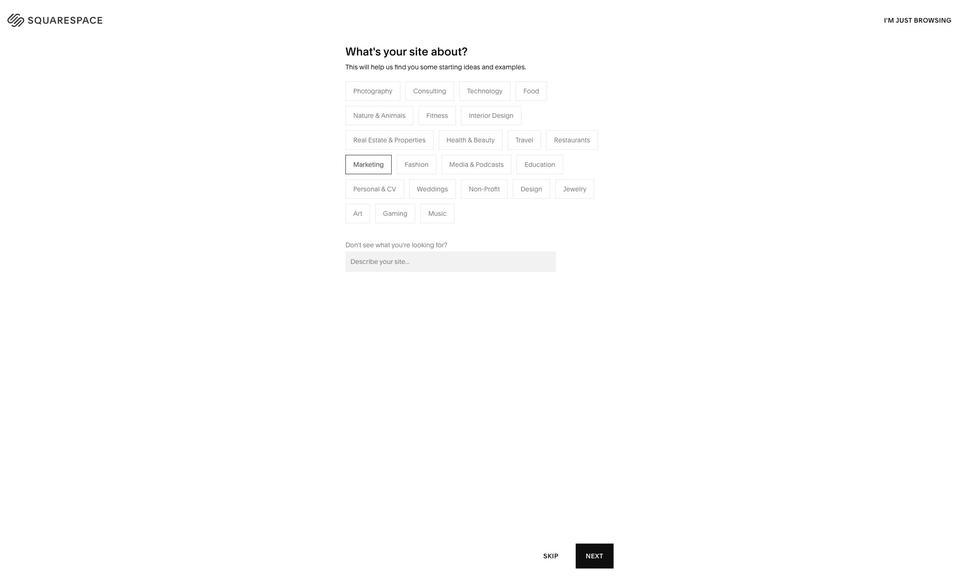 Task type: vqa. For each thing, say whether or not it's contained in the screenshot.
Client invoicing at top left
no



Task type: describe. For each thing, give the bounding box(es) containing it.
fashion
[[405, 160, 429, 169]]

profits
[[334, 170, 353, 179]]

just
[[896, 16, 913, 24]]

some
[[421, 63, 438, 71]]

you
[[408, 63, 419, 71]]

technology
[[467, 87, 503, 95]]

beauty
[[474, 136, 495, 144]]

Photography radio
[[346, 81, 401, 101]]

squarespace logo image
[[19, 11, 121, 26]]

help
[[371, 63, 385, 71]]

design inside option
[[492, 111, 514, 120]]

what's
[[346, 45, 381, 58]]

podcasts inside media & podcasts radio
[[476, 160, 504, 169]]

site
[[410, 45, 429, 58]]

0 horizontal spatial podcasts
[[400, 156, 428, 165]]

ideas
[[464, 63, 480, 71]]

0 horizontal spatial media & podcasts
[[373, 156, 428, 165]]

real inside option
[[354, 136, 367, 144]]

health
[[447, 136, 467, 144]]

decor
[[497, 129, 516, 137]]

media inside radio
[[450, 160, 469, 169]]

starting
[[439, 63, 462, 71]]

health & beauty
[[447, 136, 495, 144]]

nature inside option
[[354, 111, 374, 120]]

Music radio
[[421, 204, 455, 223]]

1 horizontal spatial real
[[373, 198, 387, 206]]

1 vertical spatial real estate & properties
[[373, 198, 446, 206]]

fitness inside radio
[[427, 111, 448, 120]]

& up media & podcasts "link"
[[389, 136, 393, 144]]

home
[[471, 129, 490, 137]]

restaurants link
[[373, 142, 419, 151]]

& inside option
[[381, 185, 386, 193]]

music
[[429, 210, 447, 218]]

don't
[[346, 241, 362, 249]]

travel link
[[373, 129, 400, 137]]

restaurants inside radio
[[554, 136, 590, 144]]

weddings link
[[373, 184, 414, 192]]

Non-Profit radio
[[461, 179, 508, 199]]

skip
[[544, 552, 559, 561]]

browsing
[[915, 16, 952, 24]]

community & non-profits
[[276, 170, 353, 179]]

Interior Design radio
[[461, 106, 522, 125]]

1 vertical spatial nature & animals
[[471, 142, 523, 151]]

Education radio
[[517, 155, 563, 174]]

Restaurants radio
[[547, 130, 598, 150]]

examples.
[[495, 63, 526, 71]]

real estate & properties inside option
[[354, 136, 426, 144]]

fitness link
[[471, 156, 502, 165]]

squarespace logo link
[[19, 11, 203, 26]]

find
[[395, 63, 406, 71]]

weddings inside radio
[[417, 185, 448, 193]]

next button
[[576, 544, 614, 569]]

Health & Beauty radio
[[439, 130, 503, 150]]

1 vertical spatial animals
[[499, 142, 523, 151]]

Don't see what you're looking for? field
[[346, 252, 556, 272]]

& down health & beauty radio
[[470, 160, 474, 169]]

and
[[482, 63, 494, 71]]

0 vertical spatial non-
[[319, 170, 334, 179]]

Nature & Animals radio
[[346, 106, 414, 125]]

next
[[586, 552, 604, 561]]

education
[[525, 160, 556, 169]]

& down weddings link
[[409, 198, 413, 206]]

animals inside option
[[381, 111, 406, 120]]

0 horizontal spatial travel
[[373, 129, 391, 137]]

Weddings radio
[[409, 179, 456, 199]]

you're
[[392, 241, 410, 249]]

0 horizontal spatial media
[[373, 156, 392, 165]]

Design radio
[[513, 179, 550, 199]]

i'm just browsing link
[[885, 7, 952, 33]]

& up travel link
[[376, 111, 380, 120]]

Travel radio
[[508, 130, 541, 150]]

Consulting radio
[[406, 81, 454, 101]]

jewelry
[[563, 185, 587, 193]]

Gaming radio
[[375, 204, 416, 223]]



Task type: locate. For each thing, give the bounding box(es) containing it.
skip button
[[534, 544, 569, 569]]

1 horizontal spatial restaurants
[[554, 136, 590, 144]]

travel right decor
[[516, 136, 534, 144]]

fitness down consulting
[[427, 111, 448, 120]]

0 vertical spatial nature & animals
[[354, 111, 406, 120]]

what's your site about? this will help us find you some starting ideas and examples.
[[346, 45, 526, 71]]

for?
[[436, 241, 448, 249]]

nature & animals up travel link
[[354, 111, 406, 120]]

1 horizontal spatial animals
[[499, 142, 523, 151]]

& right health
[[468, 136, 472, 144]]

1 vertical spatial non-
[[469, 185, 484, 193]]

events link
[[373, 170, 403, 179]]

travel
[[373, 129, 391, 137], [516, 136, 534, 144]]

what
[[376, 241, 390, 249]]

0 horizontal spatial fitness
[[427, 111, 448, 120]]

estate down nature & animals option
[[368, 136, 387, 144]]

& down home & decor
[[493, 142, 497, 151]]

0 horizontal spatial weddings
[[373, 184, 404, 192]]

properties up music
[[414, 198, 446, 206]]

community & non-profits link
[[276, 170, 362, 179]]

nature & animals
[[354, 111, 406, 120], [471, 142, 523, 151]]

Fitness radio
[[419, 106, 456, 125]]

estate
[[368, 136, 387, 144], [388, 198, 407, 206]]

about?
[[431, 45, 468, 58]]

0 vertical spatial real
[[354, 136, 367, 144]]

&
[[376, 111, 380, 120], [491, 129, 495, 137], [389, 136, 393, 144], [468, 136, 472, 144], [493, 142, 497, 151], [394, 156, 398, 165], [470, 160, 474, 169], [313, 170, 317, 179], [381, 185, 386, 193], [409, 198, 413, 206]]

i'm
[[885, 16, 895, 24]]

real estate & properties
[[354, 136, 426, 144], [373, 198, 446, 206]]

1 vertical spatial design
[[521, 185, 543, 193]]

design up decor
[[492, 111, 514, 120]]

Marketing radio
[[346, 155, 392, 174]]

0 vertical spatial design
[[492, 111, 514, 120]]

estate inside option
[[368, 136, 387, 144]]

Art radio
[[346, 204, 370, 223]]

0 horizontal spatial restaurants
[[373, 142, 409, 151]]

nature & animals inside option
[[354, 111, 406, 120]]

1 vertical spatial fitness
[[471, 156, 493, 165]]

i'm just browsing
[[885, 16, 952, 24]]

fitness down beauty
[[471, 156, 493, 165]]

media & podcasts link
[[373, 156, 437, 165]]

1 horizontal spatial estate
[[388, 198, 407, 206]]

media & podcasts down restaurants 'link'
[[373, 156, 428, 165]]

media up 'events'
[[373, 156, 392, 165]]

travel inside travel option
[[516, 136, 534, 144]]

1 horizontal spatial fitness
[[471, 156, 493, 165]]

animals
[[381, 111, 406, 120], [499, 142, 523, 151]]

1 vertical spatial properties
[[414, 198, 446, 206]]

0 vertical spatial nature
[[354, 111, 374, 120]]

0 vertical spatial real estate & properties
[[354, 136, 426, 144]]

travel down nature & animals option
[[373, 129, 391, 137]]

podcasts down nature & animals link
[[476, 160, 504, 169]]

1 horizontal spatial non-
[[469, 185, 484, 193]]

food
[[524, 87, 540, 95]]

media & podcasts down health & beauty radio
[[450, 160, 504, 169]]

Technology radio
[[459, 81, 511, 101]]

real up marketing
[[354, 136, 367, 144]]

& right the home
[[491, 129, 495, 137]]

animals down decor
[[499, 142, 523, 151]]

0 vertical spatial estate
[[368, 136, 387, 144]]

restaurants down travel link
[[373, 142, 409, 151]]

non- right "community"
[[319, 170, 334, 179]]

Fashion radio
[[397, 155, 437, 174]]

interior design
[[469, 111, 514, 120]]

0 horizontal spatial nature & animals
[[354, 111, 406, 120]]

estate up gaming
[[388, 198, 407, 206]]

1 horizontal spatial media & podcasts
[[450, 160, 504, 169]]

will
[[360, 63, 369, 71]]

gaming
[[383, 210, 408, 218]]

0 vertical spatial animals
[[381, 111, 406, 120]]

don't see what you're looking for?
[[346, 241, 448, 249]]

photography
[[354, 87, 393, 95]]

weddings
[[373, 184, 404, 192], [417, 185, 448, 193]]

real down personal & cv
[[373, 198, 387, 206]]

fitness
[[427, 111, 448, 120], [471, 156, 493, 165]]

real
[[354, 136, 367, 144], [373, 198, 387, 206]]

interior
[[469, 111, 491, 120]]

consulting
[[413, 87, 447, 95]]

nature
[[354, 111, 374, 120], [471, 142, 492, 151]]

design inside option
[[521, 185, 543, 193]]

Personal & CV radio
[[346, 179, 404, 199]]

non-
[[319, 170, 334, 179], [469, 185, 484, 193]]

weddings down events link
[[373, 184, 404, 192]]

design
[[492, 111, 514, 120], [521, 185, 543, 193]]

1 horizontal spatial nature
[[471, 142, 492, 151]]

media down health
[[450, 160, 469, 169]]

1 vertical spatial estate
[[388, 198, 407, 206]]

personal & cv
[[354, 185, 396, 193]]

animals up travel link
[[381, 111, 406, 120]]

home & decor
[[471, 129, 516, 137]]

this
[[346, 63, 358, 71]]

media
[[373, 156, 392, 165], [450, 160, 469, 169]]

1 horizontal spatial design
[[521, 185, 543, 193]]

media & podcasts inside media & podcasts radio
[[450, 160, 504, 169]]

& down restaurants 'link'
[[394, 156, 398, 165]]

1 horizontal spatial media
[[450, 160, 469, 169]]

Food radio
[[516, 81, 547, 101]]

your
[[384, 45, 407, 58]]

personal
[[354, 185, 380, 193]]

0 horizontal spatial nature
[[354, 111, 374, 120]]

Jewelry radio
[[555, 179, 595, 199]]

properties inside option
[[395, 136, 426, 144]]

properties
[[395, 136, 426, 144], [414, 198, 446, 206]]

Media & Podcasts radio
[[442, 155, 512, 174]]

profit
[[484, 185, 500, 193]]

looking
[[412, 241, 435, 249]]

nature & animals link
[[471, 142, 533, 151]]

1 vertical spatial real
[[373, 198, 387, 206]]

real estate & properties up gaming
[[373, 198, 446, 206]]

non- down media & podcasts radio
[[469, 185, 484, 193]]

us
[[386, 63, 393, 71]]

see
[[363, 241, 374, 249]]

real estate & properties up media & podcasts "link"
[[354, 136, 426, 144]]

1 horizontal spatial weddings
[[417, 185, 448, 193]]

design down "education"
[[521, 185, 543, 193]]

nature & animals down home & decor link
[[471, 142, 523, 151]]

restaurants up "education"
[[554, 136, 590, 144]]

& right "community"
[[313, 170, 317, 179]]

nature down the home
[[471, 142, 492, 151]]

non- inside 'radio'
[[469, 185, 484, 193]]

non-profit
[[469, 185, 500, 193]]

marketing
[[354, 160, 384, 169]]

events
[[373, 170, 394, 179]]

1 horizontal spatial travel
[[516, 136, 534, 144]]

nature down photography option
[[354, 111, 374, 120]]

restaurants
[[554, 136, 590, 144], [373, 142, 409, 151]]

community
[[276, 170, 311, 179]]

1 vertical spatial nature
[[471, 142, 492, 151]]

cv
[[387, 185, 396, 193]]

Real Estate & Properties radio
[[346, 130, 434, 150]]

1 horizontal spatial podcasts
[[476, 160, 504, 169]]

podcasts down restaurants 'link'
[[400, 156, 428, 165]]

0 vertical spatial properties
[[395, 136, 426, 144]]

1 horizontal spatial nature & animals
[[471, 142, 523, 151]]

real estate & properties link
[[373, 198, 455, 206]]

weddings up real estate & properties link
[[417, 185, 448, 193]]

0 horizontal spatial non-
[[319, 170, 334, 179]]

podcasts
[[400, 156, 428, 165], [476, 160, 504, 169]]

art
[[354, 210, 362, 218]]

properties up media & podcasts "link"
[[395, 136, 426, 144]]

media & podcasts
[[373, 156, 428, 165], [450, 160, 504, 169]]

0 horizontal spatial design
[[492, 111, 514, 120]]

& left cv
[[381, 185, 386, 193]]

bloom image
[[355, 316, 604, 582]]

0 horizontal spatial real
[[354, 136, 367, 144]]

0 vertical spatial fitness
[[427, 111, 448, 120]]

0 horizontal spatial animals
[[381, 111, 406, 120]]

0 horizontal spatial estate
[[368, 136, 387, 144]]

home & decor link
[[471, 129, 525, 137]]



